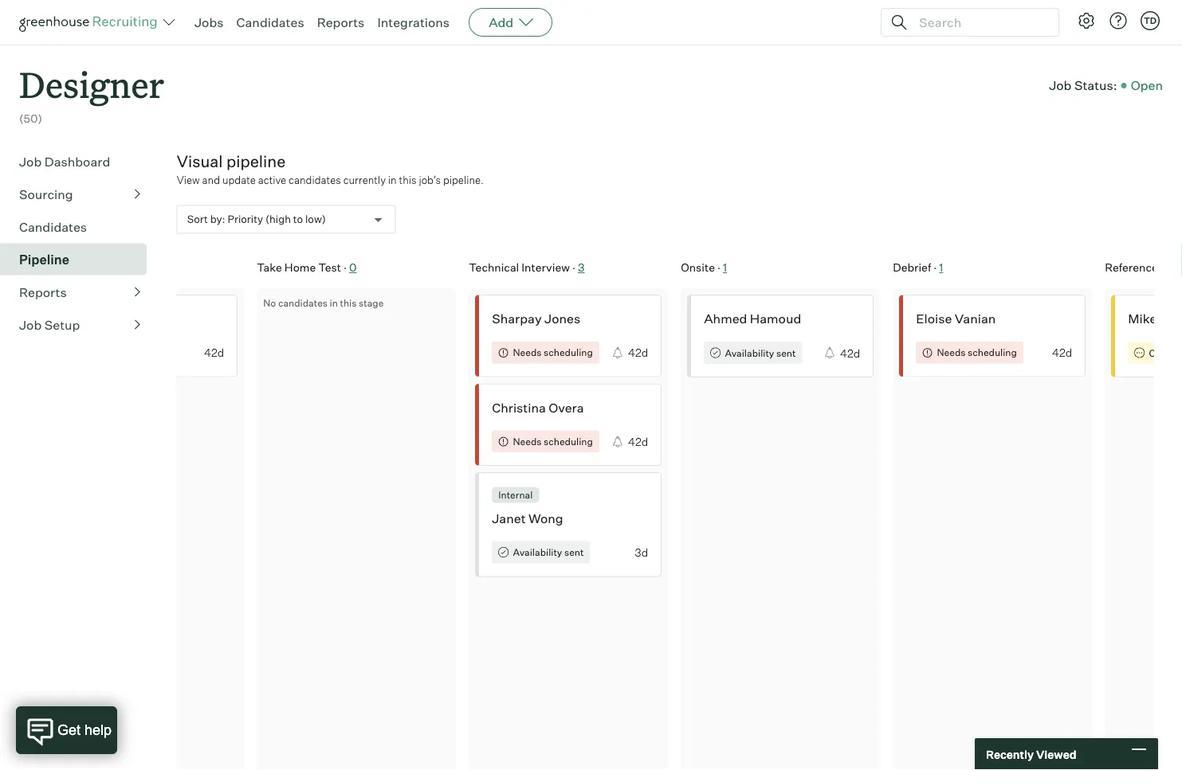 Task type: describe. For each thing, give the bounding box(es) containing it.
4 · from the left
[[934, 260, 937, 274]]

job for job dashboard
[[19, 154, 42, 170]]

Search text field
[[915, 11, 1044, 34]]

christina overa
[[492, 400, 584, 415]]

job dashboard link
[[19, 152, 140, 171]]

christina
[[492, 400, 546, 415]]

hamoud
[[750, 311, 802, 327]]

42d for christina overa
[[628, 435, 649, 449]]

jon
[[1160, 311, 1182, 327]]

jones
[[545, 311, 581, 327]]

greenhouse recruiting image
[[19, 13, 163, 32]]

technical
[[469, 260, 520, 274]]

0 horizontal spatial candidates link
[[19, 217, 140, 237]]

update
[[222, 174, 256, 186]]

take home test · 0
[[257, 260, 357, 274]]

0 vertical spatial reports link
[[317, 14, 365, 30]]

job for job status:
[[1049, 77, 1072, 93]]

home
[[285, 260, 316, 274]]

designer link
[[19, 45, 164, 111]]

0 horizontal spatial reports
[[19, 284, 67, 300]]

job setup link
[[19, 315, 140, 335]]

debrief · 1
[[893, 260, 944, 274]]

recently
[[986, 748, 1034, 762]]

42d for sharpay jones
[[628, 346, 649, 360]]

job's
[[419, 174, 441, 186]]

and
[[202, 174, 220, 186]]

to
[[293, 213, 303, 226]]

visual
[[177, 151, 223, 171]]

onsite · 1
[[681, 260, 728, 274]]

0 vertical spatial reports
[[317, 14, 365, 30]]

janet wong
[[492, 510, 564, 526]]

in inside visual pipeline view and update active candidates currently in this job's pipeline.
[[388, 174, 397, 186]]

dashboard
[[44, 154, 110, 170]]

priority
[[228, 213, 263, 226]]

chec
[[1161, 260, 1182, 274]]

needs scheduling for overa
[[513, 435, 593, 447]]

add
[[489, 14, 514, 30]]

overa
[[549, 400, 584, 415]]

integrations link
[[377, 14, 450, 30]]

this inside visual pipeline view and update active candidates currently in this job's pipeline.
[[399, 174, 417, 186]]

job dashboard
[[19, 154, 110, 170]]

1 vertical spatial candidates
[[19, 219, 87, 235]]

collect 
[[1149, 347, 1182, 359]]

low)
[[305, 213, 326, 226]]

1 horizontal spatial candidates link
[[236, 14, 304, 30]]

open
[[1131, 77, 1163, 93]]

needs for sharpay
[[513, 347, 542, 358]]

0
[[350, 260, 357, 274]]

onsite
[[681, 260, 715, 274]]

setup
[[44, 317, 80, 333]]

ahmed
[[705, 311, 748, 327]]

sourcing link
[[19, 185, 140, 204]]

(high
[[265, 213, 291, 226]]

mike
[[1129, 311, 1157, 327]]

job status:
[[1049, 77, 1117, 93]]

td button
[[1138, 8, 1163, 33]]

2 · from the left
[[573, 260, 576, 274]]

pipeline
[[19, 252, 69, 268]]

by:
[[210, 213, 225, 226]]

integrations
[[377, 14, 450, 30]]

mike jon
[[1129, 311, 1182, 327]]

no
[[264, 297, 276, 309]]

janet
[[492, 510, 526, 526]]

td button
[[1141, 11, 1160, 30]]

designer
[[19, 61, 164, 108]]

needs for eloise
[[937, 347, 966, 358]]

technical interview · 3
[[469, 260, 585, 274]]



Task type: vqa. For each thing, say whether or not it's contained in the screenshot.
right Manager
no



Task type: locate. For each thing, give the bounding box(es) containing it.
job setup
[[19, 317, 80, 333]]

configure image
[[1077, 11, 1096, 30]]

td
[[1144, 15, 1157, 26]]

0 horizontal spatial reports link
[[19, 283, 140, 302]]

1 horizontal spatial in
[[388, 174, 397, 186]]

reference
[[1105, 260, 1159, 274]]

0 vertical spatial availability
[[725, 347, 775, 359]]

visual pipeline view and update active candidates currently in this job's pipeline.
[[177, 151, 484, 186]]

42d for ahmed hamoud
[[841, 346, 861, 360]]

availability down wong
[[513, 546, 563, 558]]

stage
[[359, 297, 384, 309]]

sharpay jones
[[492, 311, 581, 327]]

0 horizontal spatial in
[[330, 297, 338, 309]]

job up the sourcing at the top of page
[[19, 154, 42, 170]]

42d
[[204, 346, 225, 360], [628, 346, 649, 360], [1053, 346, 1073, 360], [841, 346, 861, 360], [628, 435, 649, 449]]

status:
[[1075, 77, 1117, 93]]

reports link up noah
[[19, 283, 140, 302]]

eloise
[[917, 311, 953, 327]]

1 right onsite
[[723, 260, 728, 274]]

in
[[388, 174, 397, 186], [330, 297, 338, 309]]

interview
[[522, 260, 570, 274]]

recently viewed
[[986, 748, 1077, 762]]

candidates
[[289, 174, 341, 186], [279, 297, 328, 309]]

0 horizontal spatial availability
[[513, 546, 563, 558]]

vanian
[[955, 311, 996, 327]]

0 horizontal spatial candidates
[[19, 219, 87, 235]]

0 vertical spatial availability sent
[[725, 347, 796, 359]]

take
[[257, 260, 282, 274]]

1 vertical spatial this
[[340, 297, 357, 309]]

3
[[578, 260, 585, 274]]

needs scheduling for vanian
[[937, 347, 1018, 358]]

candidates right no
[[279, 297, 328, 309]]

needs
[[513, 347, 542, 358], [937, 347, 966, 358], [513, 435, 542, 447]]

1
[[723, 260, 728, 274], [940, 260, 944, 274]]

needs scheduling down jones
[[513, 347, 593, 358]]

availability sent down ahmed hamoud
[[725, 347, 796, 359]]

· left 0 at the top of the page
[[344, 260, 347, 274]]

in down test
[[330, 297, 338, 309]]

1 vertical spatial in
[[330, 297, 338, 309]]

scheduling down vanian at the right of page
[[968, 347, 1018, 358]]

job left setup
[[19, 317, 42, 333]]

0 horizontal spatial sent
[[565, 546, 584, 558]]

reports down pipeline
[[19, 284, 67, 300]]

candidates inside visual pipeline view and update active candidates currently in this job's pipeline.
[[289, 174, 341, 186]]

debrief
[[893, 260, 932, 274]]

0 vertical spatial in
[[388, 174, 397, 186]]

reports link left integrations
[[317, 14, 365, 30]]

needs scheduling for jones
[[513, 347, 593, 358]]

pipeline.
[[443, 174, 484, 186]]

pipeline link
[[19, 250, 140, 269]]

0 vertical spatial this
[[399, 174, 417, 186]]

1 · from the left
[[344, 260, 347, 274]]

active
[[258, 174, 286, 186]]

needs down sharpay jones at the top left of the page
[[513, 347, 542, 358]]

sharpay
[[492, 311, 542, 327]]

scheduling for jones
[[544, 347, 593, 358]]

(50)
[[19, 112, 42, 126]]

availability down ahmed hamoud
[[725, 347, 775, 359]]

1 horizontal spatial sent
[[777, 347, 796, 359]]

this
[[399, 174, 417, 186], [340, 297, 357, 309]]

candidates down the sourcing at the top of page
[[19, 219, 87, 235]]

0 horizontal spatial 1
[[723, 260, 728, 274]]

harlow
[[103, 311, 145, 327]]

needs scheduling down vanian at the right of page
[[937, 347, 1018, 358]]

0 vertical spatial candidates link
[[236, 14, 304, 30]]

3d
[[635, 546, 649, 560]]

1 vertical spatial reports
[[19, 284, 67, 300]]

candidates link right jobs link
[[236, 14, 304, 30]]

scheduling down jones
[[544, 347, 593, 358]]

needs down the christina
[[513, 435, 542, 447]]

1 horizontal spatial reports link
[[317, 14, 365, 30]]

currently
[[343, 174, 386, 186]]

1 horizontal spatial reports
[[317, 14, 365, 30]]

1 vertical spatial candidates link
[[19, 217, 140, 237]]

reports left integrations
[[317, 14, 365, 30]]

needs scheduling
[[513, 347, 593, 358], [937, 347, 1018, 358], [513, 435, 593, 447]]

wong
[[529, 510, 564, 526]]

job for job setup
[[19, 317, 42, 333]]

collect
[[1149, 347, 1181, 359]]

1 vertical spatial availability sent
[[513, 546, 584, 558]]

needs down eloise vanian
[[937, 347, 966, 358]]

sent
[[777, 347, 796, 359], [565, 546, 584, 558]]

reports
[[317, 14, 365, 30], [19, 284, 67, 300]]

sent down hamoud
[[777, 347, 796, 359]]

1 for ahmed
[[723, 260, 728, 274]]

add button
[[469, 8, 553, 37]]

sent left "3d"
[[565, 546, 584, 558]]

view
[[177, 174, 200, 186]]

2 vertical spatial job
[[19, 317, 42, 333]]

candidates
[[236, 14, 304, 30], [19, 219, 87, 235]]

0 horizontal spatial this
[[340, 297, 357, 309]]

3 · from the left
[[718, 260, 721, 274]]

0 vertical spatial candidates
[[289, 174, 341, 186]]

scheduling down 'overa'
[[544, 435, 593, 447]]

in right currently
[[388, 174, 397, 186]]

test
[[319, 260, 342, 274]]

candidates link up pipeline link
[[19, 217, 140, 237]]

1 1 from the left
[[723, 260, 728, 274]]

reference chec
[[1105, 260, 1182, 274]]

1 for eloise
[[940, 260, 944, 274]]

0 vertical spatial sent
[[777, 347, 796, 359]]

1 horizontal spatial 1
[[940, 260, 944, 274]]

· right 'debrief'
[[934, 260, 937, 274]]

candidates link
[[236, 14, 304, 30], [19, 217, 140, 237]]

designer (50)
[[19, 61, 164, 126]]

jobs
[[195, 14, 224, 30]]

1 vertical spatial reports link
[[19, 283, 140, 302]]

sort
[[187, 213, 208, 226]]

reports link
[[317, 14, 365, 30], [19, 283, 140, 302]]

needs scheduling down 'overa'
[[513, 435, 593, 447]]

eloise vanian
[[917, 311, 996, 327]]

sort by: priority (high to low)
[[187, 213, 326, 226]]

scheduling
[[544, 347, 593, 358], [968, 347, 1018, 358], [544, 435, 593, 447]]

1 vertical spatial sent
[[565, 546, 584, 558]]

scheduling for vanian
[[968, 347, 1018, 358]]

job inside 'link'
[[19, 317, 42, 333]]

1 horizontal spatial this
[[399, 174, 417, 186]]

scheduling for overa
[[544, 435, 593, 447]]

availability
[[725, 347, 775, 359], [513, 546, 563, 558]]

noah
[[68, 311, 100, 327]]

sourcing
[[19, 186, 73, 202]]

noah harlow
[[68, 311, 145, 327]]

1 vertical spatial job
[[19, 154, 42, 170]]

1 horizontal spatial candidates
[[236, 14, 304, 30]]

1 right 'debrief'
[[940, 260, 944, 274]]

needs for christina
[[513, 435, 542, 447]]

pipeline
[[226, 151, 286, 171]]

availability sent
[[725, 347, 796, 359], [513, 546, 584, 558]]

·
[[344, 260, 347, 274], [573, 260, 576, 274], [718, 260, 721, 274], [934, 260, 937, 274]]

2 1 from the left
[[940, 260, 944, 274]]

this left "job's"
[[399, 174, 417, 186]]

internal
[[499, 489, 533, 501]]

· right onsite
[[718, 260, 721, 274]]

ahmed hamoud
[[705, 311, 802, 327]]

job left status:
[[1049, 77, 1072, 93]]

0 horizontal spatial availability sent
[[513, 546, 584, 558]]

1 horizontal spatial availability
[[725, 347, 775, 359]]

0 vertical spatial job
[[1049, 77, 1072, 93]]

jobs link
[[195, 14, 224, 30]]

· left 3
[[573, 260, 576, 274]]

1 vertical spatial availability
[[513, 546, 563, 558]]

candidates right jobs link
[[236, 14, 304, 30]]

0 vertical spatial candidates
[[236, 14, 304, 30]]

reference chec link
[[1105, 260, 1182, 276]]

no candidates in this stage
[[264, 297, 384, 309]]

this left stage
[[340, 297, 357, 309]]

1 vertical spatial candidates
[[279, 297, 328, 309]]

1 horizontal spatial availability sent
[[725, 347, 796, 359]]

availability sent down wong
[[513, 546, 584, 558]]

viewed
[[1036, 748, 1077, 762]]

candidates up low)
[[289, 174, 341, 186]]



